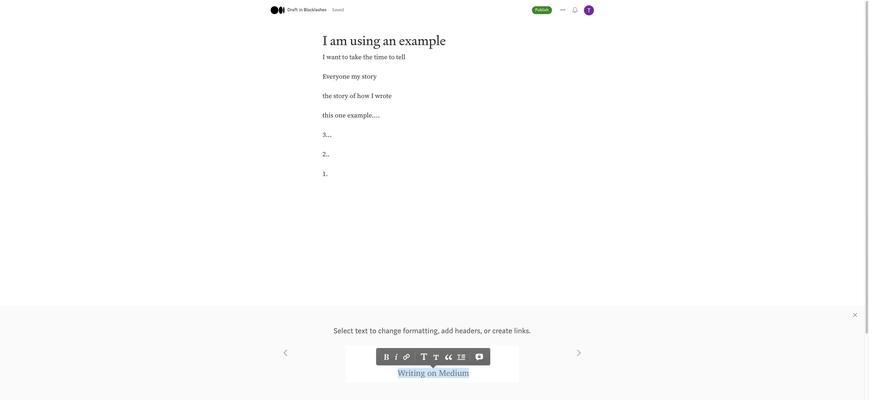 Task type: locate. For each thing, give the bounding box(es) containing it.
to left take
[[342, 53, 348, 61]]

1 vertical spatial the
[[323, 92, 332, 100]]

0 vertical spatial the
[[363, 53, 373, 61]]

everyone my story
[[323, 73, 377, 81]]

1 horizontal spatial story
[[362, 73, 377, 81]]

am
[[330, 32, 347, 49]]

change
[[378, 326, 401, 336]]

i for i want to take the time to tell
[[323, 53, 325, 61]]

to for take
[[342, 53, 348, 61]]

i left want
[[323, 53, 325, 61]]

0 horizontal spatial to
[[342, 53, 348, 61]]

the right take
[[363, 53, 373, 61]]

1 horizontal spatial to
[[370, 326, 377, 336]]

links.
[[514, 326, 531, 336]]

0 horizontal spatial story
[[334, 92, 348, 100]]

add
[[442, 326, 453, 336]]

tell
[[396, 53, 406, 61]]

the up 'this'
[[323, 92, 332, 100]]

headers,
[[455, 326, 482, 336]]

everyone
[[323, 73, 350, 81]]

to
[[342, 53, 348, 61], [389, 53, 395, 61], [370, 326, 377, 336]]

formatting,
[[403, 326, 440, 336]]

None text field
[[0, 21, 865, 181]]

the
[[363, 53, 373, 61], [323, 92, 332, 100]]

0 vertical spatial story
[[362, 73, 377, 81]]

one
[[335, 112, 346, 120]]

2 horizontal spatial to
[[389, 53, 395, 61]]

story right my
[[362, 73, 377, 81]]

i for i am using an example
[[323, 32, 328, 49]]

i right the how
[[371, 92, 374, 100]]

example
[[399, 32, 446, 49]]

select
[[334, 326, 354, 336]]

in
[[299, 7, 303, 13]]

1 vertical spatial story
[[334, 92, 348, 100]]

i left am
[[323, 32, 328, 49]]

1 horizontal spatial the
[[363, 53, 373, 61]]

to left tell
[[389, 53, 395, 61]]

or
[[484, 326, 491, 336]]

story
[[362, 73, 377, 81], [334, 92, 348, 100]]

create
[[493, 326, 513, 336]]

my
[[351, 73, 361, 81]]

i am using an example
[[323, 32, 446, 49]]

draft in blacklashes
[[288, 7, 327, 13]]

i
[[323, 32, 328, 49], [323, 53, 325, 61], [371, 92, 374, 100]]

1 vertical spatial i
[[323, 53, 325, 61]]

0 horizontal spatial the
[[323, 92, 332, 100]]

blacklashes
[[304, 7, 327, 13]]

publish
[[536, 7, 549, 13]]

wrote
[[375, 92, 392, 100]]

to right text
[[370, 326, 377, 336]]

the story of how i wrote
[[323, 92, 392, 100]]

how
[[357, 92, 370, 100]]

1.
[[323, 170, 328, 178]]

draft
[[288, 7, 298, 13]]

this one example….
[[323, 112, 380, 120]]

select text to change formatting, add headers, or create links.
[[334, 326, 531, 336]]

0 vertical spatial i
[[323, 32, 328, 49]]

story left of
[[334, 92, 348, 100]]



Task type: describe. For each thing, give the bounding box(es) containing it.
using an
[[350, 32, 397, 49]]

none text field containing i am using an example
[[0, 21, 865, 181]]

example….
[[347, 112, 380, 120]]

blacklashes image
[[584, 5, 594, 15]]

saved
[[332, 7, 344, 13]]

want
[[327, 53, 341, 61]]

3…
[[323, 131, 332, 139]]

take
[[350, 53, 362, 61]]

of
[[350, 92, 356, 100]]

2 vertical spatial i
[[371, 92, 374, 100]]

publish button
[[532, 6, 552, 14]]

this
[[323, 112, 334, 120]]

time
[[374, 53, 388, 61]]

text
[[355, 326, 368, 336]]

2..
[[323, 151, 330, 159]]

i want to take the time to tell
[[323, 53, 406, 61]]

to for change
[[370, 326, 377, 336]]



Task type: vqa. For each thing, say whether or not it's contained in the screenshot.
take
yes



